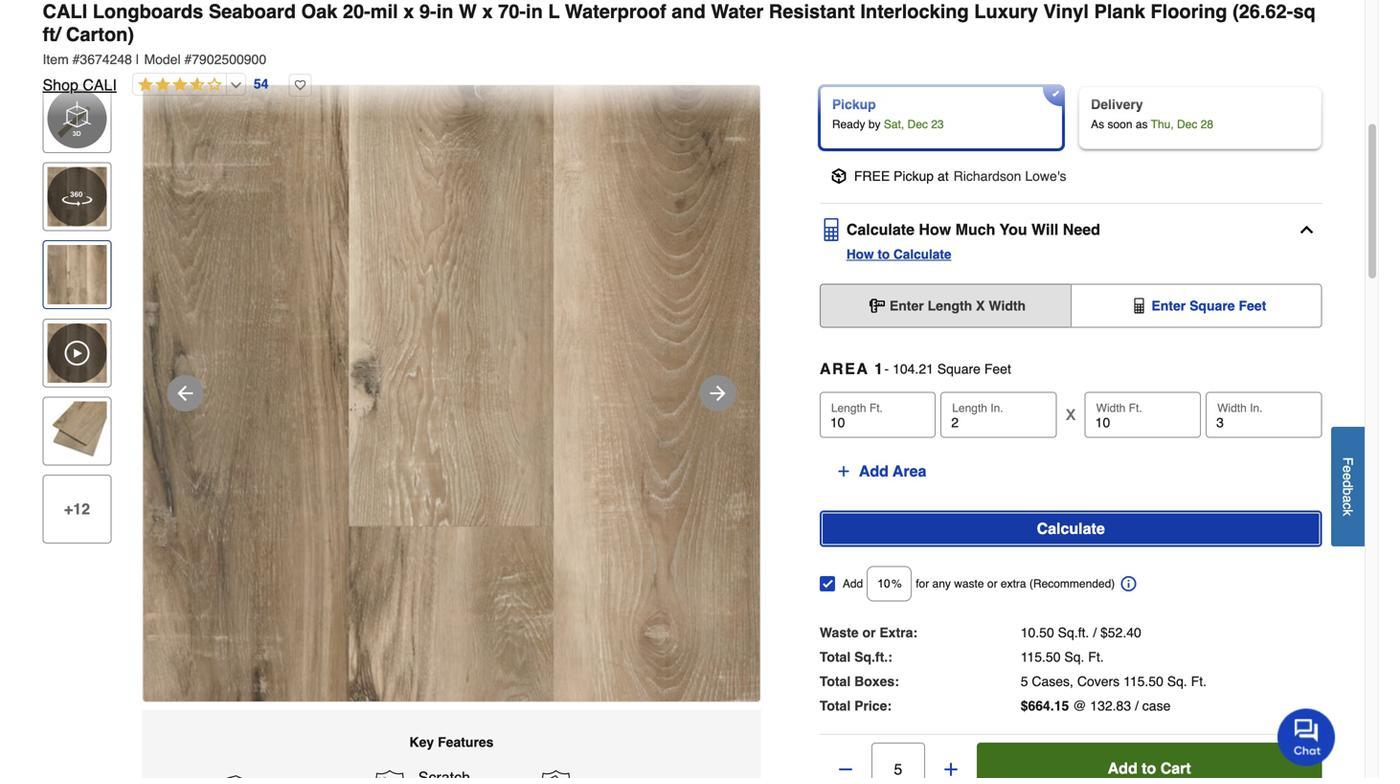 Task type: describe. For each thing, give the bounding box(es) containing it.
w
[[459, 0, 477, 23]]

1 vertical spatial x
[[1066, 406, 1076, 424]]

waterproof
[[565, 0, 667, 23]]

9-
[[420, 0, 437, 23]]

order a sample button
[[1170, 0, 1310, 28]]

resistant
[[769, 0, 855, 23]]

1 vertical spatial how
[[847, 247, 874, 262]]

water
[[711, 0, 764, 23]]

1 vertical spatial cali
[[83, 76, 117, 94]]

28
[[1201, 118, 1214, 131]]

10.50 sq.ft. / $52.40
[[1021, 626, 1142, 641]]

carton)
[[66, 23, 134, 46]]

for any waste or extra (recommended)
[[916, 578, 1115, 591]]

interlocking
[[861, 0, 969, 23]]

area 1 - 104.21 square feet
[[820, 360, 1012, 378]]

width for width ft.
[[1097, 402, 1126, 415]]

square inside area 1 - 104.21 square feet
[[938, 362, 981, 377]]

70-
[[498, 0, 526, 23]]

price:
[[855, 699, 892, 714]]

in. for length in.
[[991, 402, 1004, 415]]

664.15
[[1028, 699, 1070, 714]]

sq.ft.
[[1058, 626, 1090, 641]]

+12
[[64, 501, 90, 518]]

shop
[[43, 76, 78, 94]]

pickup image
[[831, 168, 847, 184]]

covers
[[1078, 675, 1120, 690]]

extra:
[[880, 626, 918, 641]]

model
[[144, 52, 181, 67]]

Stepper number input field with increment and decrement buttons number field
[[872, 743, 925, 779]]

seaboard
[[209, 0, 296, 23]]

key
[[410, 735, 434, 751]]

length for length ft.
[[831, 402, 867, 415]]

plus image
[[942, 760, 961, 779]]

sq
[[1294, 0, 1316, 23]]

pickup ready by sat, dec 23
[[832, 97, 944, 131]]

enter for enter square feet
[[1152, 298, 1186, 314]]

cali  #7902500900 - thumbnail image
[[47, 245, 107, 305]]

f
[[1341, 458, 1356, 466]]

feet inside area 1 - 104.21 square feet
[[985, 362, 1012, 377]]

add area button
[[820, 454, 943, 490]]

|
[[136, 52, 139, 67]]

chat invite button image
[[1278, 709, 1337, 767]]

to for calculate
[[878, 247, 890, 262]]

5 cases, covers 115.50 sq. ft.
[[1021, 675, 1207, 690]]

7902500900
[[192, 52, 266, 67]]

area
[[893, 463, 927, 480]]

1 in from the left
[[437, 0, 454, 23]]

cali inside cali longboards seaboard oak 20-mil x 9-in w x 70-in l waterproof and water resistant interlocking luxury vinyl plank flooring (26.62-sq ft/ carton) item # 3674248 | model # 7902500900
[[43, 0, 87, 23]]

1 vertical spatial pickup
[[894, 168, 934, 184]]

enter length x width
[[890, 298, 1026, 314]]

20-
[[343, 0, 371, 23]]

132.83
[[1091, 699, 1132, 714]]

Length In. number field
[[941, 392, 1057, 438]]

2 e from the top
[[1341, 473, 1356, 481]]

add for add area
[[859, 463, 889, 480]]

shop cali
[[43, 76, 117, 94]]

0 vertical spatial $
[[979, 9, 986, 25]]

sat,
[[884, 118, 905, 131]]

scratch resistant yes element
[[363, 768, 530, 779]]

extra
[[1001, 578, 1027, 591]]

add to cart
[[1108, 760, 1192, 778]]

b
[[1341, 488, 1356, 496]]

calculator image for enter square feet button
[[1132, 298, 1147, 314]]

width ft.
[[1097, 402, 1143, 415]]

info image
[[1121, 577, 1137, 592]]

add to cart button
[[977, 743, 1323, 779]]

%
[[892, 578, 902, 591]]

feet inside button
[[1239, 298, 1267, 314]]

enter square feet
[[1152, 298, 1267, 314]]

length for length in.
[[953, 402, 988, 415]]

total sq.ft.:
[[820, 650, 893, 665]]

luxury
[[975, 0, 1039, 23]]

$52.40
[[1101, 626, 1142, 641]]

arrow left image
[[174, 382, 197, 405]]

any
[[933, 578, 951, 591]]

c
[[1341, 503, 1356, 510]]

add for add
[[843, 578, 863, 591]]

by
[[869, 118, 881, 131]]

longboards
[[93, 0, 203, 23]]

1 e from the top
[[1341, 466, 1356, 473]]

plank
[[1095, 0, 1146, 23]]

vinyl
[[1044, 0, 1089, 23]]

1 x from the left
[[404, 0, 414, 23]]

calculate button
[[820, 511, 1323, 547]]

length in.
[[953, 402, 1004, 415]]

sq.ft.:
[[855, 650, 893, 665]]

ft/
[[43, 23, 61, 46]]

how to calculate
[[847, 247, 952, 262]]

waste
[[954, 578, 984, 591]]

@
[[1073, 699, 1087, 714]]

enter length x width button
[[820, 284, 1071, 328]]

2.99
[[986, 9, 1012, 25]]

cali  #7902500900 - thumbnail2 image
[[47, 402, 107, 461]]

54
[[254, 76, 269, 92]]

calculate how much you will need button
[[820, 217, 1323, 242]]

10.50
[[1021, 626, 1055, 641]]

$ 664.15 @ 132.83 / case
[[1021, 699, 1171, 714]]

(recommended)
[[1030, 578, 1115, 591]]

0 vertical spatial 115.50
[[1021, 650, 1061, 665]]

need
[[1063, 221, 1101, 238]]

3674248
[[80, 52, 132, 67]]

Width Ft. number field
[[1085, 392, 1202, 438]]

ready
[[832, 118, 866, 131]]

width in.
[[1218, 402, 1263, 415]]

much
[[956, 221, 996, 238]]

width inside button
[[989, 298, 1026, 314]]

sample
[[912, 9, 956, 25]]

richardson
[[954, 168, 1022, 184]]

at
[[938, 168, 949, 184]]

total boxes:
[[820, 675, 899, 690]]

2 x from the left
[[482, 0, 493, 23]]

length ft.
[[831, 402, 883, 415]]

calculate how much you will need
[[847, 221, 1101, 238]]

order for order a sample
[[1190, 2, 1226, 17]]

square inside button
[[1190, 298, 1236, 314]]

minus image
[[836, 760, 855, 779]]



Task type: vqa. For each thing, say whether or not it's contained in the screenshot.
HOW
yes



Task type: locate. For each thing, give the bounding box(es) containing it.
length up area 1 - 104.21 square feet
[[928, 298, 973, 314]]

cali up ft/
[[43, 0, 87, 23]]

a left sample
[[901, 9, 909, 25]]

pickup up ready
[[832, 97, 876, 112]]

calculate up (recommended) on the bottom right
[[1037, 520, 1105, 538]]

heart outline image
[[289, 74, 312, 97]]

1 horizontal spatial x
[[482, 0, 493, 23]]

calculate up how to calculate
[[847, 221, 915, 238]]

Length Ft. number field
[[820, 392, 936, 438]]

0 horizontal spatial x
[[976, 298, 985, 314]]

3.6 stars image
[[133, 77, 222, 94]]

-
[[885, 362, 889, 377]]

in. for width in.
[[1250, 402, 1263, 415]]

or left extra
[[988, 578, 998, 591]]

enter square feet button
[[1071, 284, 1323, 328]]

1 horizontal spatial /
[[1135, 699, 1139, 714]]

or
[[988, 578, 998, 591], [863, 626, 876, 641]]

0 horizontal spatial in
[[437, 0, 454, 23]]

1 vertical spatial add
[[843, 578, 863, 591]]

dec left 28
[[1177, 118, 1198, 131]]

0 horizontal spatial order
[[863, 9, 897, 25]]

for left 2.99
[[959, 9, 975, 25]]

+12 button
[[43, 475, 112, 544]]

boxes:
[[855, 675, 899, 690]]

soon
[[1108, 118, 1133, 131]]

sample image
[[832, 0, 855, 7]]

1 horizontal spatial dec
[[1177, 118, 1198, 131]]

calculate up enter length x width button
[[894, 247, 952, 262]]

1
[[875, 360, 885, 378]]

1 in. from the left
[[991, 402, 1004, 415]]

for
[[959, 9, 975, 25], [916, 578, 930, 591]]

# right model
[[184, 52, 192, 67]]

a inside button
[[1341, 496, 1356, 503]]

order left sample
[[863, 9, 897, 25]]

dimensions image
[[870, 298, 885, 314]]

0 horizontal spatial how
[[847, 247, 874, 262]]

order
[[1190, 2, 1226, 17], [863, 9, 897, 25]]

a up k
[[1341, 496, 1356, 503]]

total for total boxes:
[[820, 675, 851, 690]]

cali longboards seaboard oak 20-mil x 9-in w x 70-in l waterproof and water resistant interlocking luxury vinyl plank flooring (26.62-sq ft/ carton) item # 3674248 | model # 7902500900
[[43, 0, 1316, 67]]

1 vertical spatial feet
[[985, 362, 1012, 377]]

calculate inside button
[[847, 221, 915, 238]]

total
[[820, 650, 851, 665], [820, 675, 851, 690], [820, 699, 851, 714]]

115.50 sq. ft.
[[1021, 650, 1104, 665]]

x
[[976, 298, 985, 314], [1066, 406, 1076, 424]]

and
[[672, 0, 706, 23]]

add right plus icon
[[859, 463, 889, 480]]

f e e d b a c k button
[[1332, 427, 1365, 547]]

add inside button
[[859, 463, 889, 480]]

1 vertical spatial square
[[938, 362, 981, 377]]

cali
[[43, 0, 87, 23], [83, 76, 117, 94]]

1 total from the top
[[820, 650, 851, 665]]

1 vertical spatial calculate
[[894, 247, 952, 262]]

0 vertical spatial add
[[859, 463, 889, 480]]

sq.
[[1065, 650, 1085, 665], [1168, 675, 1188, 690]]

/ left the case
[[1135, 699, 1139, 714]]

order left a
[[1190, 2, 1226, 17]]

1 horizontal spatial width
[[1097, 402, 1126, 415]]

x right w
[[482, 0, 493, 23]]

#
[[72, 52, 80, 67], [184, 52, 192, 67]]

dec left '23'
[[908, 118, 928, 131]]

1 horizontal spatial calculator image
[[1132, 298, 1147, 314]]

(26.62-
[[1233, 0, 1294, 23]]

features
[[438, 735, 494, 751]]

length down area 1 - 104.21 square feet
[[953, 402, 988, 415]]

total down waste
[[820, 650, 851, 665]]

0 horizontal spatial or
[[863, 626, 876, 641]]

2 enter from the left
[[1152, 298, 1186, 314]]

1 horizontal spatial #
[[184, 52, 192, 67]]

to up dimensions icon
[[878, 247, 890, 262]]

to inside button
[[1142, 760, 1157, 778]]

0 horizontal spatial dec
[[908, 118, 928, 131]]

0 vertical spatial to
[[878, 247, 890, 262]]

waste
[[820, 626, 859, 641]]

1 horizontal spatial to
[[1142, 760, 1157, 778]]

for left 'any'
[[916, 578, 930, 591]]

total up total price:
[[820, 675, 851, 690]]

to left cart
[[1142, 760, 1157, 778]]

2 in from the left
[[526, 0, 543, 23]]

to for cart
[[1142, 760, 1157, 778]]

a
[[901, 9, 909, 25], [1341, 496, 1356, 503]]

0 vertical spatial or
[[988, 578, 998, 591]]

2 vertical spatial add
[[1108, 760, 1138, 778]]

k
[[1341, 510, 1356, 516]]

x
[[404, 0, 414, 23], [482, 0, 493, 23]]

2 dec from the left
[[1177, 118, 1198, 131]]

1 dec from the left
[[908, 118, 928, 131]]

1 vertical spatial calculator image
[[1132, 298, 1147, 314]]

Width In. number field
[[1206, 392, 1323, 438]]

how left much
[[919, 221, 952, 238]]

key features
[[410, 735, 494, 751]]

x left width ft.
[[1066, 406, 1076, 424]]

1 horizontal spatial square
[[1190, 298, 1236, 314]]

0 vertical spatial pickup
[[832, 97, 876, 112]]

104.21
[[893, 362, 934, 377]]

115.50 down the 10.50
[[1021, 650, 1061, 665]]

total down total boxes:
[[820, 699, 851, 714]]

0 horizontal spatial feet
[[985, 362, 1012, 377]]

2 vertical spatial calculate
[[1037, 520, 1105, 538]]

/ right 'sq.ft.'
[[1093, 626, 1097, 641]]

0 horizontal spatial enter
[[890, 298, 924, 314]]

0 horizontal spatial a
[[901, 9, 909, 25]]

115.50 up the case
[[1124, 675, 1164, 690]]

how up dimensions icon
[[847, 247, 874, 262]]

1 vertical spatial to
[[1142, 760, 1157, 778]]

calculator image for calculate how much you will need button
[[820, 218, 843, 241]]

2 # from the left
[[184, 52, 192, 67]]

0 horizontal spatial width
[[989, 298, 1026, 314]]

will
[[1032, 221, 1059, 238]]

calculator image inside calculate how much you will need button
[[820, 218, 843, 241]]

cases,
[[1032, 675, 1074, 690]]

1 vertical spatial /
[[1135, 699, 1139, 714]]

1 horizontal spatial how
[[919, 221, 952, 238]]

0 horizontal spatial #
[[72, 52, 80, 67]]

x down much
[[976, 298, 985, 314]]

1 horizontal spatial pickup
[[894, 168, 934, 184]]

0 horizontal spatial in.
[[991, 402, 1004, 415]]

chevron up image
[[1298, 220, 1317, 239]]

add left cart
[[1108, 760, 1138, 778]]

how inside button
[[919, 221, 952, 238]]

width for width in.
[[1218, 402, 1247, 415]]

total price:
[[820, 699, 892, 714]]

0 horizontal spatial to
[[878, 247, 890, 262]]

23
[[931, 118, 944, 131]]

thu,
[[1151, 118, 1174, 131]]

cart
[[1161, 760, 1192, 778]]

sq. down 'sq.ft.'
[[1065, 650, 1085, 665]]

order for order a sample for $ 2.99
[[863, 9, 897, 25]]

or up sq.ft.:
[[863, 626, 876, 641]]

arrow right image
[[707, 382, 730, 405]]

in
[[437, 0, 454, 23], [526, 0, 543, 23]]

0 vertical spatial total
[[820, 650, 851, 665]]

calculate
[[847, 221, 915, 238], [894, 247, 952, 262], [1037, 520, 1105, 538]]

0 horizontal spatial square
[[938, 362, 981, 377]]

add inside button
[[1108, 760, 1138, 778]]

0 vertical spatial how
[[919, 221, 952, 238]]

order inside button
[[1190, 2, 1226, 17]]

delivery as soon as thu, dec 28
[[1091, 97, 1214, 131]]

0 vertical spatial calculator image
[[820, 218, 843, 241]]

1 horizontal spatial or
[[988, 578, 998, 591]]

0 horizontal spatial sq.
[[1065, 650, 1085, 665]]

3 total from the top
[[820, 699, 851, 714]]

e up b
[[1341, 473, 1356, 481]]

as
[[1091, 118, 1105, 131]]

# right item on the top of page
[[72, 52, 80, 67]]

cali down '3674248' in the top left of the page
[[83, 76, 117, 94]]

1 horizontal spatial 115.50
[[1124, 675, 1164, 690]]

add for add to cart
[[1108, 760, 1138, 778]]

total for total price:
[[820, 699, 851, 714]]

0 horizontal spatial for
[[916, 578, 930, 591]]

free
[[854, 168, 890, 184]]

feet
[[1239, 298, 1267, 314], [985, 362, 1012, 377]]

add area
[[859, 463, 927, 480]]

0 horizontal spatial calculator image
[[820, 218, 843, 241]]

0 vertical spatial sq.
[[1065, 650, 1085, 665]]

1 horizontal spatial a
[[1341, 496, 1356, 503]]

cali  #7902500900 image
[[143, 85, 760, 702]]

pickup
[[832, 97, 876, 112], [894, 168, 934, 184]]

0 horizontal spatial 115.50
[[1021, 650, 1061, 665]]

1 vertical spatial sq.
[[1168, 675, 1188, 690]]

ft.
[[870, 402, 883, 415], [1129, 402, 1143, 415], [1089, 650, 1104, 665], [1192, 675, 1207, 690]]

calculator image inside enter square feet button
[[1132, 298, 1147, 314]]

2 vertical spatial total
[[820, 699, 851, 714]]

0 vertical spatial x
[[976, 298, 985, 314]]

0 vertical spatial cali
[[43, 0, 87, 23]]

case
[[1143, 699, 1171, 714]]

2 total from the top
[[820, 675, 851, 690]]

total for total sq.ft.:
[[820, 650, 851, 665]]

1 # from the left
[[72, 52, 80, 67]]

pickup inside pickup ready by sat, dec 23
[[832, 97, 876, 112]]

1 horizontal spatial sq.
[[1168, 675, 1188, 690]]

length inside button
[[928, 298, 973, 314]]

in left w
[[437, 0, 454, 23]]

1 horizontal spatial in.
[[1250, 402, 1263, 415]]

5
[[1021, 675, 1028, 690]]

0 vertical spatial for
[[959, 9, 975, 25]]

lowe's
[[1025, 168, 1067, 184]]

1 vertical spatial a
[[1341, 496, 1356, 503]]

1 vertical spatial for
[[916, 578, 930, 591]]

calculate for calculate how much you will need
[[847, 221, 915, 238]]

1 vertical spatial $
[[1021, 699, 1028, 714]]

1 horizontal spatial for
[[959, 9, 975, 25]]

1 horizontal spatial $
[[1021, 699, 1028, 714]]

1 horizontal spatial in
[[526, 0, 543, 23]]

0 vertical spatial feet
[[1239, 298, 1267, 314]]

1 vertical spatial 115.50
[[1124, 675, 1164, 690]]

calculator image down pickup icon
[[820, 218, 843, 241]]

l
[[548, 0, 560, 23]]

1 vertical spatial or
[[863, 626, 876, 641]]

1 enter from the left
[[890, 298, 924, 314]]

0 vertical spatial /
[[1093, 626, 1097, 641]]

1 horizontal spatial enter
[[1152, 298, 1186, 314]]

option group
[[812, 78, 1330, 157]]

0 horizontal spatial x
[[404, 0, 414, 23]]

calculate inside button
[[1037, 520, 1105, 538]]

1 horizontal spatial x
[[1066, 406, 1076, 424]]

option group containing pickup
[[812, 78, 1330, 157]]

x inside button
[[976, 298, 985, 314]]

calculate for calculate
[[1037, 520, 1105, 538]]

$ right sample
[[979, 9, 986, 25]]

a
[[1230, 2, 1239, 17]]

area
[[820, 360, 869, 378]]

f e e d b a c k
[[1341, 458, 1356, 516]]

x left 9-
[[404, 0, 414, 23]]

calculator image left enter square feet
[[1132, 298, 1147, 314]]

0 vertical spatial calculate
[[847, 221, 915, 238]]

add left addition-inputbox number field
[[843, 578, 863, 591]]

0 vertical spatial a
[[901, 9, 909, 25]]

0 horizontal spatial pickup
[[832, 97, 876, 112]]

1 horizontal spatial order
[[1190, 2, 1226, 17]]

1 vertical spatial total
[[820, 675, 851, 690]]

sq. up the case
[[1168, 675, 1188, 690]]

calculator image
[[820, 218, 843, 241], [1132, 298, 1147, 314]]

add
[[859, 463, 889, 480], [843, 578, 863, 591], [1108, 760, 1138, 778]]

0 horizontal spatial /
[[1093, 626, 1097, 641]]

enter for enter length x width
[[890, 298, 924, 314]]

to
[[878, 247, 890, 262], [1142, 760, 1157, 778]]

2 horizontal spatial width
[[1218, 402, 1247, 415]]

d
[[1341, 481, 1356, 488]]

e up d
[[1341, 466, 1356, 473]]

in.
[[991, 402, 1004, 415], [1250, 402, 1263, 415]]

dec inside delivery as soon as thu, dec 28
[[1177, 118, 1198, 131]]

width
[[989, 298, 1026, 314], [1097, 402, 1126, 415], [1218, 402, 1247, 415]]

dec inside pickup ready by sat, dec 23
[[908, 118, 928, 131]]

mil
[[371, 0, 398, 23]]

$ down 5
[[1021, 699, 1028, 714]]

0 horizontal spatial $
[[979, 9, 986, 25]]

length down area
[[831, 402, 867, 415]]

addition-inputbox number field
[[867, 567, 912, 602]]

in left the 'l'
[[526, 0, 543, 23]]

sample
[[1242, 2, 1290, 17]]

item number 3 6 7 4 2 4 8 and model number 7 9 0 2 5 0 0 9 0 0 element
[[43, 50, 1323, 69]]

e
[[1341, 466, 1356, 473], [1341, 473, 1356, 481]]

pickup left at
[[894, 168, 934, 184]]

2 in. from the left
[[1250, 402, 1263, 415]]

1 horizontal spatial feet
[[1239, 298, 1267, 314]]

enter
[[890, 298, 924, 314], [1152, 298, 1186, 314]]

plus image
[[836, 464, 852, 479]]

square
[[1190, 298, 1236, 314], [938, 362, 981, 377]]

0 vertical spatial square
[[1190, 298, 1236, 314]]

you
[[1000, 221, 1028, 238]]



